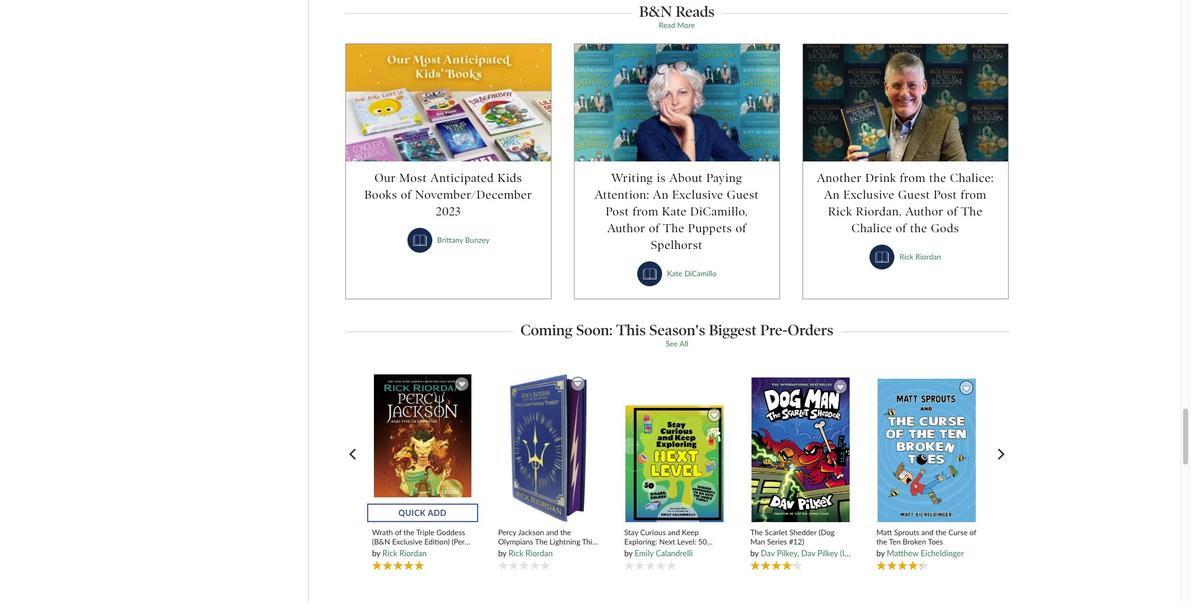 Task type: describe. For each thing, give the bounding box(es) containing it.
the scarlet shedder (dog man series #12) link
[[751, 528, 852, 547]]

guest for riordan,
[[899, 188, 931, 202]]

kate inside writing is about paying attention: an exclusive guest post from kate dicamillo, author of the puppets of spelhorst
[[662, 204, 687, 219]]

from for riordan,
[[961, 188, 987, 202]]

read more link
[[659, 20, 695, 30]]

author for of
[[906, 204, 944, 219]]

wrath of the triple goddess (b&n exclusive edition) (percy jackson and the olympians)
[[372, 528, 472, 556]]

kids
[[498, 171, 523, 185]]

biggest
[[709, 321, 757, 339]]

another drink from the chalice: an exclusive guest post from rick riordan, author of the chalice of the gods
[[817, 171, 994, 235]]

another drink from the chalice: an exclusive guest post from rick riordan, author of the chalice of the gods link
[[816, 170, 996, 237]]

1 vertical spatial kate
[[667, 269, 683, 278]]

jackson inside percy jackson and the olympians the lightning thief deluxe collector's edition
[[518, 528, 544, 537]]

chalice:
[[951, 171, 994, 185]]

coming
[[521, 321, 573, 339]]

the down matt
[[877, 537, 888, 547]]

1 horizontal spatial rick riordan link
[[509, 549, 553, 559]]

rick inside another drink from the chalice: an exclusive guest post from rick riordan, author of the chalice of the gods
[[829, 204, 853, 219]]

our most anticipated kids books of november/december 2023
[[365, 171, 533, 219]]

post for attention:
[[606, 204, 630, 219]]

emily
[[635, 549, 654, 559]]

broken
[[903, 537, 927, 547]]

all
[[680, 339, 689, 349]]

and inside wrath of the triple goddess (b&n exclusive edition) (percy jackson and the olympians)
[[400, 547, 412, 556]]

dicamillo,
[[691, 204, 748, 219]]

exclusive for dicamillo,
[[673, 188, 724, 202]]

olympians
[[498, 537, 534, 547]]

puppets
[[688, 221, 733, 235]]

another
[[817, 171, 862, 185]]

matt sprouts and the curse of the ten broken toes link
[[877, 528, 978, 547]]

1 dav from the left
[[761, 549, 775, 559]]

dav pilkey link
[[761, 549, 798, 559]]

wrath
[[372, 528, 393, 537]]

scarlet
[[765, 528, 788, 537]]

wrath of the triple goddess (b&n exclusive edition) (percy jackson and the olympians) link
[[372, 528, 473, 556]]

from for dicamillo,
[[633, 204, 659, 219]]

books
[[365, 188, 398, 202]]

by for the stay curious and keep exploring: next level: 50 bigger, bolder science experiments to do with the whole family image
[[625, 549, 633, 559]]

olympians)
[[427, 547, 464, 556]]

jackson inside wrath of the triple goddess (b&n exclusive edition) (percy jackson and the olympians)
[[372, 547, 398, 556]]

goddess
[[437, 528, 465, 537]]

matt
[[877, 528, 893, 537]]

(percy
[[452, 537, 472, 547]]

0 vertical spatial from
[[900, 171, 926, 185]]

brittany bunzey
[[437, 235, 490, 245]]

of inside wrath of the triple goddess (b&n exclusive edition) (percy jackson and the olympians)
[[395, 528, 402, 537]]

quick add
[[399, 508, 447, 518]]

by rick riordan for collector's
[[498, 549, 553, 559]]

quick add button
[[367, 504, 478, 523]]

about
[[670, 171, 703, 185]]

orders
[[788, 321, 834, 339]]

the left triple
[[404, 528, 415, 537]]

add
[[428, 508, 447, 518]]

our most anticipated kids books of november/december 2023 link
[[359, 170, 539, 220]]

anticipated
[[431, 171, 494, 185]]

of inside our most anticipated kids books of november/december 2023
[[401, 188, 412, 202]]

the scarlet shedder (dog man series #12) image
[[751, 377, 851, 523]]

deluxe
[[498, 547, 522, 556]]

the inside percy jackson and the olympians the lightning thief deluxe collector's edition
[[560, 528, 571, 537]]

by inside the scarlet shedder (dog man series #12) by dav pilkey , dav pilkey (illustrator)
[[751, 549, 759, 559]]

series
[[767, 537, 787, 547]]

matt sprouts and the curse of the ten broken toes image
[[878, 378, 977, 523]]

man
[[751, 537, 766, 547]]

#12)
[[789, 537, 805, 547]]

ten
[[889, 537, 901, 547]]

read
[[659, 20, 676, 30]]

season's
[[650, 321, 706, 339]]

attention:
[[595, 188, 650, 202]]

of down riordan,
[[896, 221, 907, 235]]

by inside matt sprouts and the curse of the ten broken toes by matthew eicheldinger
[[877, 549, 885, 559]]

riordan,
[[856, 204, 902, 219]]

an for kate
[[653, 188, 669, 202]]

2023
[[436, 204, 461, 219]]

the down triple
[[414, 547, 425, 556]]

pre-
[[761, 321, 788, 339]]

the up toes
[[936, 528, 947, 537]]

and for by
[[922, 528, 934, 537]]

chalice
[[852, 221, 893, 235]]

an for rick
[[825, 188, 840, 202]]

writing is about paying attention: an exclusive guest post from kate dicamillo, author of the puppets of spelhorst image
[[575, 44, 780, 161]]

kate dicamillo link
[[667, 269, 717, 278]]

percy jackson and the olympians the lightning thief deluxe collector's edition image
[[510, 374, 588, 523]]

guest for dicamillo,
[[727, 188, 760, 202]]

curse
[[949, 528, 968, 537]]

rick down riordan,
[[900, 252, 914, 261]]

emily calandrelli link
[[635, 549, 693, 559]]

wrath of the triple goddess (b&n exclusive edition) (percy jackson and the olympians) image
[[373, 374, 472, 523]]

the left gods
[[910, 221, 928, 235]]

rick riordan link for riordan,
[[900, 252, 942, 261]]

brittany
[[437, 235, 463, 245]]

2 horizontal spatial riordan
[[916, 252, 942, 261]]

matthew
[[887, 549, 919, 559]]

author for spelhorst
[[608, 221, 646, 235]]



Task type: vqa. For each thing, say whether or not it's contained in the screenshot.
Curse
yes



Task type: locate. For each thing, give the bounding box(es) containing it.
the up lightning
[[560, 528, 571, 537]]

the up man
[[751, 528, 763, 537]]

exclusive down triple
[[392, 537, 423, 547]]

from down chalice:
[[961, 188, 987, 202]]

by rick riordan
[[372, 549, 427, 559], [498, 549, 553, 559]]

and inside percy jackson and the olympians the lightning thief deluxe collector's edition
[[546, 528, 559, 537]]

0 horizontal spatial post
[[606, 204, 630, 219]]

exclusive inside wrath of the triple goddess (b&n exclusive edition) (percy jackson and the olympians)
[[392, 537, 423, 547]]

riordan down triple
[[400, 549, 427, 559]]

2 by from the left
[[498, 549, 507, 559]]

by
[[372, 549, 381, 559], [498, 549, 507, 559], [625, 549, 633, 559], [751, 549, 759, 559], [877, 549, 885, 559]]

of up gods
[[948, 204, 958, 219]]

0 horizontal spatial guest
[[727, 188, 760, 202]]

writing is about paying attention: an exclusive guest post from kate dicamillo, author of the puppets of spelhorst
[[595, 171, 760, 252]]

stay curious and keep exploring: next level: 50 bigger, bolder science experiments to do with the whole family image
[[625, 405, 725, 523]]

this
[[617, 321, 646, 339]]

post inside writing is about paying attention: an exclusive guest post from kate dicamillo, author of the puppets of spelhorst
[[606, 204, 630, 219]]

guest up riordan,
[[899, 188, 931, 202]]

2 dav from the left
[[802, 549, 816, 559]]

triple
[[416, 528, 435, 537]]

reads
[[676, 2, 715, 20]]

exclusive for riordan,
[[844, 188, 895, 202]]

percy jackson and the olympians the lightning thief deluxe collector's edition
[[498, 528, 599, 556]]

post down attention:
[[606, 204, 630, 219]]

pilkey down #12)
[[777, 549, 798, 559]]

matthew eicheldinger link
[[887, 549, 965, 559]]

exclusive down about
[[673, 188, 724, 202]]

1 an from the left
[[653, 188, 669, 202]]

2 horizontal spatial exclusive
[[844, 188, 895, 202]]

1 pilkey from the left
[[777, 549, 798, 559]]

the inside the scarlet shedder (dog man series #12) by dav pilkey , dav pilkey (illustrator)
[[751, 528, 763, 537]]

1 horizontal spatial pilkey
[[818, 549, 838, 559]]

by emily calandrelli
[[625, 549, 693, 559]]

kate up of the
[[662, 204, 687, 219]]

from
[[900, 171, 926, 185], [961, 188, 987, 202], [633, 204, 659, 219]]

riordan down gods
[[916, 252, 942, 261]]

0 horizontal spatial rick riordan link
[[383, 549, 427, 559]]

another drink from the chalice: an exclusive guest post from rick riordan, author of the chalice of the gods image
[[803, 44, 1008, 161]]

by for percy jackson and the olympians the lightning thief deluxe collector's edition image
[[498, 549, 507, 559]]

an inside writing is about paying attention: an exclusive guest post from kate dicamillo, author of the puppets of spelhorst
[[653, 188, 669, 202]]

4 by from the left
[[751, 549, 759, 559]]

soon:
[[577, 321, 613, 339]]

percy jackson and the olympians the lightning thief deluxe collector's edition link
[[498, 528, 599, 556]]

1 horizontal spatial from
[[900, 171, 926, 185]]

most
[[400, 171, 427, 185]]

pilkey down (dog
[[818, 549, 838, 559]]

2 guest from the left
[[899, 188, 931, 202]]

jackson
[[518, 528, 544, 537], [372, 547, 398, 556]]

guest inside another drink from the chalice: an exclusive guest post from rick riordan, author of the chalice of the gods
[[899, 188, 931, 202]]

riordan for percy jackson and the olympians the lightning thief deluxe collector's edition
[[526, 549, 553, 559]]

drink
[[866, 171, 897, 185]]

from right drink
[[900, 171, 926, 185]]

1 horizontal spatial the
[[751, 528, 763, 537]]

dav right ,
[[802, 549, 816, 559]]

the left chalice:
[[930, 171, 947, 185]]

post down chalice:
[[934, 188, 958, 202]]

and inside matt sprouts and the curse of the ten broken toes by matthew eicheldinger
[[922, 528, 934, 537]]

0 horizontal spatial the
[[535, 537, 548, 547]]

0 vertical spatial post
[[934, 188, 958, 202]]

rick down another
[[829, 204, 853, 219]]

1 horizontal spatial post
[[934, 188, 958, 202]]

0 horizontal spatial exclusive
[[392, 537, 423, 547]]

b&n reads read more
[[639, 2, 715, 30]]

1 vertical spatial jackson
[[372, 547, 398, 556]]

coming soon: this season's biggest pre-orders see all
[[521, 321, 834, 349]]

riordan down olympians
[[526, 549, 553, 559]]

by rick riordan for jackson
[[372, 549, 427, 559]]

more
[[678, 20, 695, 30]]

2 vertical spatial from
[[633, 204, 659, 219]]

the
[[962, 204, 983, 219], [751, 528, 763, 537], [535, 537, 548, 547]]

of right wrath
[[395, 528, 402, 537]]

paying
[[707, 171, 743, 185]]

by left emily
[[625, 549, 633, 559]]

the
[[930, 171, 947, 185], [910, 221, 928, 235], [404, 528, 415, 537], [560, 528, 571, 537], [936, 528, 947, 537], [877, 537, 888, 547], [414, 547, 425, 556]]

by down man
[[751, 549, 759, 559]]

by rick riordan down olympians
[[498, 549, 553, 559]]

author up gods
[[906, 204, 944, 219]]

and for edition
[[546, 528, 559, 537]]

rick riordan link
[[900, 252, 942, 261], [383, 549, 427, 559], [509, 549, 553, 559]]

kate dicamillo
[[667, 269, 717, 278]]

0 horizontal spatial riordan
[[400, 549, 427, 559]]

percy
[[498, 528, 517, 537]]

exclusive inside writing is about paying attention: an exclusive guest post from kate dicamillo, author of the puppets of spelhorst
[[673, 188, 724, 202]]

the inside percy jackson and the olympians the lightning thief deluxe collector's edition
[[535, 537, 548, 547]]

1 guest from the left
[[727, 188, 760, 202]]

2 horizontal spatial from
[[961, 188, 987, 202]]

(b&n
[[372, 537, 390, 547]]

by rick riordan down (b&n
[[372, 549, 427, 559]]

0 horizontal spatial from
[[633, 204, 659, 219]]

pilkey
[[777, 549, 798, 559], [818, 549, 838, 559]]

guest
[[727, 188, 760, 202], [899, 188, 931, 202]]

1 vertical spatial from
[[961, 188, 987, 202]]

author inside writing is about paying attention: an exclusive guest post from kate dicamillo, author of the puppets of spelhorst
[[608, 221, 646, 235]]

from inside writing is about paying attention: an exclusive guest post from kate dicamillo, author of the puppets of spelhorst
[[633, 204, 659, 219]]

from up of the
[[633, 204, 659, 219]]

kate
[[662, 204, 687, 219], [667, 269, 683, 278]]

b&n
[[639, 2, 672, 20]]

author inside another drink from the chalice: an exclusive guest post from rick riordan, author of the chalice of the gods
[[906, 204, 944, 219]]

of the
[[649, 221, 685, 235]]

0 horizontal spatial by rick riordan
[[372, 549, 427, 559]]

(illustrator)
[[841, 549, 879, 559]]

0 vertical spatial author
[[906, 204, 944, 219]]

0 horizontal spatial jackson
[[372, 547, 398, 556]]

see
[[666, 339, 678, 349]]

the inside another drink from the chalice: an exclusive guest post from rick riordan, author of the chalice of the gods
[[962, 204, 983, 219]]

thief
[[582, 537, 599, 547]]

see all link
[[666, 339, 689, 349]]

1 horizontal spatial exclusive
[[673, 188, 724, 202]]

dav pilkey (illustrator) link
[[802, 549, 879, 559]]

exclusive up riordan,
[[844, 188, 895, 202]]

the down chalice:
[[962, 204, 983, 219]]

0 horizontal spatial an
[[653, 188, 669, 202]]

of down most
[[401, 188, 412, 202]]

collector's
[[524, 547, 559, 556]]

of right curse in the right bottom of the page
[[970, 528, 977, 537]]

lightning
[[550, 537, 581, 547]]

the scarlet shedder (dog man series #12) by dav pilkey , dav pilkey (illustrator)
[[751, 528, 879, 559]]

quick
[[399, 508, 426, 518]]

an inside another drink from the chalice: an exclusive guest post from rick riordan, author of the chalice of the gods
[[825, 188, 840, 202]]

2 horizontal spatial rick riordan link
[[900, 252, 942, 261]]

1 horizontal spatial guest
[[899, 188, 931, 202]]

is
[[657, 171, 666, 185]]

2 horizontal spatial and
[[922, 528, 934, 537]]

by down matt
[[877, 549, 885, 559]]

0 horizontal spatial dav
[[761, 549, 775, 559]]

2 by rick riordan from the left
[[498, 549, 553, 559]]

of
[[401, 188, 412, 202], [948, 204, 958, 219], [736, 221, 747, 235], [896, 221, 907, 235], [395, 528, 402, 537], [970, 528, 977, 537]]

2 horizontal spatial the
[[962, 204, 983, 219]]

rick down olympians
[[509, 549, 524, 559]]

of inside matt sprouts and the curse of the ten broken toes by matthew eicheldinger
[[970, 528, 977, 537]]

1 horizontal spatial dav
[[802, 549, 816, 559]]

riordan for wrath of the triple goddess (b&n exclusive edition) (percy jackson and the olympians)
[[400, 549, 427, 559]]

edition
[[560, 547, 584, 556]]

0 horizontal spatial author
[[608, 221, 646, 235]]

sprouts
[[895, 528, 920, 537]]

dav
[[761, 549, 775, 559], [802, 549, 816, 559]]

,
[[798, 549, 800, 559]]

and
[[546, 528, 559, 537], [922, 528, 934, 537], [400, 547, 412, 556]]

jackson down (b&n
[[372, 547, 398, 556]]

brittany bunzey link
[[437, 235, 490, 245]]

post inside another drink from the chalice: an exclusive guest post from rick riordan, author of the chalice of the gods
[[934, 188, 958, 202]]

0 vertical spatial jackson
[[518, 528, 544, 537]]

2 an from the left
[[825, 188, 840, 202]]

gods
[[931, 221, 960, 235]]

1 horizontal spatial by rick riordan
[[498, 549, 553, 559]]

the up collector's
[[535, 537, 548, 547]]

rick riordan link for the
[[383, 549, 427, 559]]

rick riordan link down gods
[[900, 252, 942, 261]]

author down attention:
[[608, 221, 646, 235]]

rick riordan link down olympians
[[509, 549, 553, 559]]

matt sprouts and the curse of the ten broken toes by matthew eicheldinger
[[877, 528, 977, 559]]

1 by from the left
[[372, 549, 381, 559]]

2 pilkey from the left
[[818, 549, 838, 559]]

writing
[[612, 171, 654, 185]]

edition)
[[425, 537, 450, 547]]

eicheldinger
[[921, 549, 965, 559]]

rick riordan link down (b&n
[[383, 549, 427, 559]]

0 horizontal spatial and
[[400, 547, 412, 556]]

toes
[[928, 537, 944, 547]]

of down dicamillo,
[[736, 221, 747, 235]]

1 vertical spatial post
[[606, 204, 630, 219]]

rick riordan
[[900, 252, 942, 261]]

1 horizontal spatial riordan
[[526, 549, 553, 559]]

bunzey
[[465, 235, 490, 245]]

calandrelli
[[656, 549, 693, 559]]

0 vertical spatial kate
[[662, 204, 687, 219]]

jackson up olympians
[[518, 528, 544, 537]]

riordan
[[916, 252, 942, 261], [400, 549, 427, 559], [526, 549, 553, 559]]

1 horizontal spatial an
[[825, 188, 840, 202]]

our
[[375, 171, 396, 185]]

by for wrath of the triple goddess (b&n exclusive edition) (percy jackson and the olympians) image
[[372, 549, 381, 559]]

(dog
[[819, 528, 835, 537]]

writing is about paying attention: an exclusive guest post from kate dicamillo, author of the puppets of spelhorst link
[[587, 170, 767, 253]]

1 horizontal spatial and
[[546, 528, 559, 537]]

post for chalice:
[[934, 188, 958, 202]]

rick
[[829, 204, 853, 219], [900, 252, 914, 261], [383, 549, 398, 559], [509, 549, 524, 559]]

dav down series
[[761, 549, 775, 559]]

spelhorst
[[651, 238, 703, 252]]

guest down paying
[[727, 188, 760, 202]]

1 vertical spatial author
[[608, 221, 646, 235]]

exclusive for the
[[392, 537, 423, 547]]

our most anticipated kids books of november/december 2023 image
[[346, 44, 551, 161]]

by down (b&n
[[372, 549, 381, 559]]

an down is
[[653, 188, 669, 202]]

by down olympians
[[498, 549, 507, 559]]

1 by rick riordan from the left
[[372, 549, 427, 559]]

0 horizontal spatial pilkey
[[777, 549, 798, 559]]

exclusive inside another drink from the chalice: an exclusive guest post from rick riordan, author of the chalice of the gods
[[844, 188, 895, 202]]

5 by from the left
[[877, 549, 885, 559]]

an down another
[[825, 188, 840, 202]]

guest inside writing is about paying attention: an exclusive guest post from kate dicamillo, author of the puppets of spelhorst
[[727, 188, 760, 202]]

post
[[934, 188, 958, 202], [606, 204, 630, 219]]

november/december
[[415, 188, 533, 202]]

3 by from the left
[[625, 549, 633, 559]]

shedder
[[790, 528, 817, 537]]

of inside writing is about paying attention: an exclusive guest post from kate dicamillo, author of the puppets of spelhorst
[[736, 221, 747, 235]]

kate left "dicamillo"
[[667, 269, 683, 278]]

rick down (b&n
[[383, 549, 398, 559]]

1 horizontal spatial author
[[906, 204, 944, 219]]

1 horizontal spatial jackson
[[518, 528, 544, 537]]



